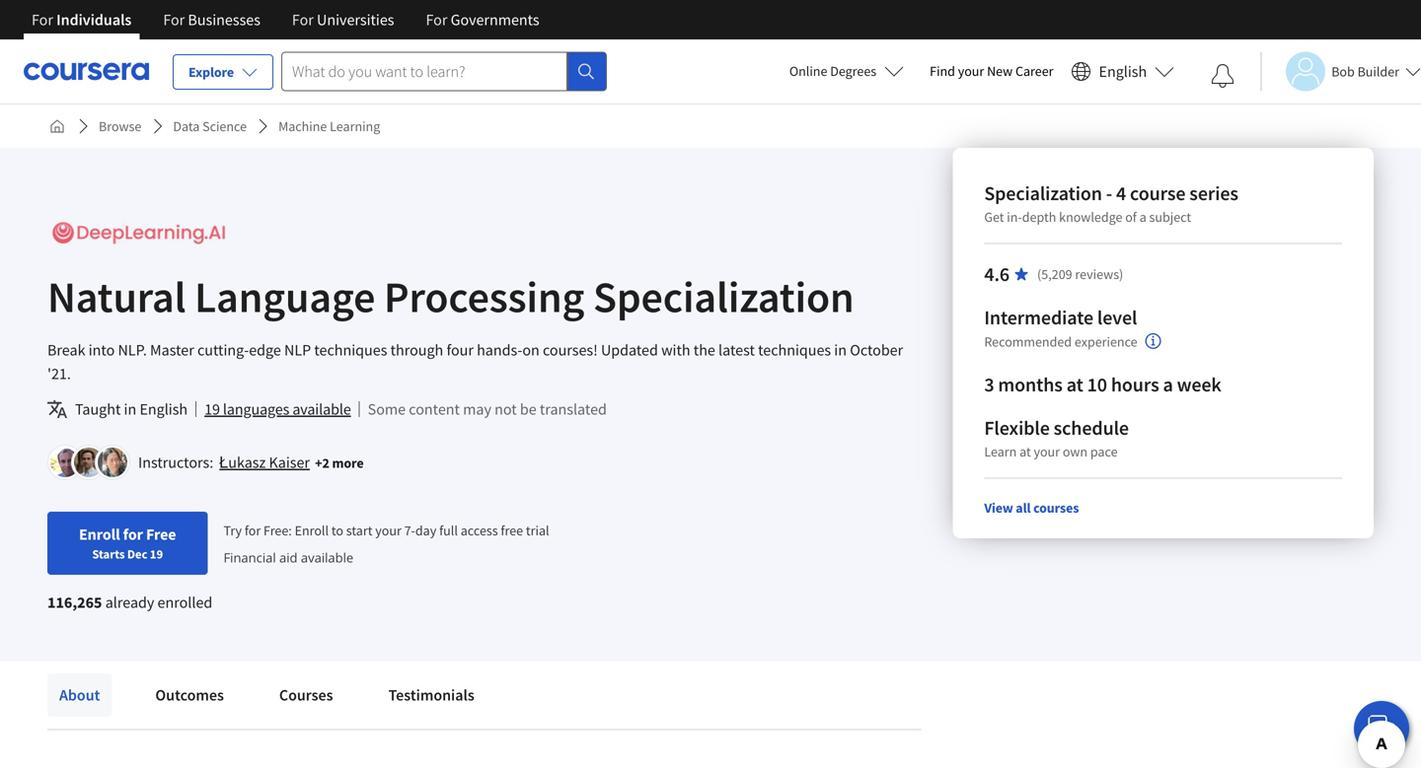 Task type: describe. For each thing, give the bounding box(es) containing it.
get
[[984, 208, 1004, 226]]

free
[[501, 522, 523, 540]]

machine learning
[[278, 117, 380, 135]]

months
[[998, 373, 1063, 397]]

may
[[463, 400, 492, 420]]

show notifications image
[[1211, 64, 1235, 88]]

october
[[850, 341, 903, 360]]

+2
[[315, 455, 329, 472]]

a inside specialization - 4 course series get in-depth knowledge of a subject
[[1140, 208, 1147, 226]]

19 inside button
[[204, 400, 220, 420]]

view all courses link
[[984, 499, 1079, 517]]

10
[[1087, 373, 1108, 397]]

kaiser
[[269, 453, 310, 473]]

start
[[346, 522, 373, 540]]

english inside button
[[1099, 62, 1147, 81]]

at inside flexible schedule learn at your own pace
[[1020, 443, 1031, 461]]

19 languages available
[[204, 400, 351, 420]]

for for governments
[[426, 10, 448, 30]]

online degrees button
[[774, 49, 920, 93]]

of
[[1126, 208, 1137, 226]]

in inside break into nlp. master cutting-edge nlp techniques through four hands-on courses! updated with the latest techniques in october '21.
[[834, 341, 847, 360]]

4.6
[[984, 262, 1010, 287]]

language
[[195, 269, 375, 324]]

instructors: łukasz kaiser +2 more
[[138, 453, 364, 473]]

łukasz kaiser image
[[50, 448, 80, 478]]

learn
[[984, 443, 1017, 461]]

enrolled
[[158, 593, 213, 613]]

specialization - 4 course series get in-depth knowledge of a subject
[[984, 181, 1239, 226]]

1 techniques from the left
[[314, 341, 387, 360]]

financial
[[224, 549, 276, 567]]

online degrees
[[790, 62, 877, 80]]

your inside try for free: enroll to start your 7-day full access free trial financial aid available
[[375, 522, 402, 540]]

3
[[984, 373, 995, 397]]

the
[[694, 341, 716, 360]]

free:
[[264, 522, 292, 540]]

bob builder button
[[1261, 52, 1421, 91]]

cutting-
[[197, 341, 249, 360]]

hands-
[[477, 341, 523, 360]]

younes bensouda mourri image
[[74, 448, 104, 478]]

for for enroll
[[123, 525, 143, 545]]

course
[[1130, 181, 1186, 206]]

view all courses
[[984, 499, 1079, 517]]

2 techniques from the left
[[758, 341, 831, 360]]

aid
[[279, 549, 298, 567]]

for individuals
[[32, 10, 132, 30]]

universities
[[317, 10, 394, 30]]

builder
[[1358, 63, 1400, 80]]

find your new career
[[930, 62, 1054, 80]]

access
[[461, 522, 498, 540]]

for for universities
[[292, 10, 314, 30]]

through
[[391, 341, 443, 360]]

19 inside enroll for free starts dec 19
[[150, 547, 163, 563]]

find
[[930, 62, 955, 80]]

master
[[150, 341, 194, 360]]

data
[[173, 117, 200, 135]]

(5,209
[[1038, 266, 1073, 283]]

governments
[[451, 10, 540, 30]]

your inside flexible schedule learn at your own pace
[[1034, 443, 1060, 461]]

some content may not be translated
[[368, 400, 607, 420]]

+2 more button
[[315, 454, 364, 473]]

for businesses
[[163, 10, 261, 30]]

4
[[1116, 181, 1126, 206]]

depth
[[1022, 208, 1057, 226]]

with
[[661, 341, 691, 360]]

own
[[1063, 443, 1088, 461]]

explore button
[[173, 54, 273, 90]]

outcomes link
[[144, 674, 236, 718]]

-
[[1106, 181, 1113, 206]]

trial
[[526, 522, 549, 540]]

outcomes
[[155, 686, 224, 706]]

1 vertical spatial a
[[1163, 373, 1173, 397]]

find your new career link
[[920, 59, 1064, 84]]

(5,209 reviews)
[[1038, 266, 1124, 283]]

latest
[[719, 341, 755, 360]]

intermediate
[[984, 306, 1094, 330]]

flexible
[[984, 416, 1050, 441]]

not
[[495, 400, 517, 420]]

flexible schedule learn at your own pace
[[984, 416, 1129, 461]]

courses
[[279, 686, 333, 706]]

be
[[520, 400, 537, 420]]

schedule
[[1054, 416, 1129, 441]]

science
[[202, 117, 247, 135]]

browse
[[99, 117, 142, 135]]

some
[[368, 400, 406, 420]]

for for businesses
[[163, 10, 185, 30]]

enroll inside enroll for free starts dec 19
[[79, 525, 120, 545]]

machine learning link
[[271, 109, 388, 144]]

courses
[[1034, 499, 1079, 517]]

career
[[1016, 62, 1054, 80]]

3 months at 10 hours a week
[[984, 373, 1222, 397]]

into
[[89, 341, 115, 360]]

courses!
[[543, 341, 598, 360]]

recommended experience
[[984, 333, 1138, 351]]



Task type: vqa. For each thing, say whether or not it's contained in the screenshot.
the
yes



Task type: locate. For each thing, give the bounding box(es) containing it.
chat with us image
[[1366, 714, 1398, 745]]

1 vertical spatial in
[[124, 400, 136, 420]]

enroll left to
[[295, 522, 329, 540]]

0 vertical spatial available
[[293, 400, 351, 420]]

specialization up depth
[[984, 181, 1102, 206]]

dec
[[127, 547, 147, 563]]

a
[[1140, 208, 1147, 226], [1163, 373, 1173, 397]]

None search field
[[281, 52, 607, 91]]

four
[[447, 341, 474, 360]]

new
[[987, 62, 1013, 80]]

What do you want to learn? text field
[[281, 52, 568, 91]]

machine
[[278, 117, 327, 135]]

0 vertical spatial specialization
[[984, 181, 1102, 206]]

more
[[332, 455, 364, 472]]

techniques right latest at the right
[[758, 341, 831, 360]]

0 horizontal spatial techniques
[[314, 341, 387, 360]]

a left week
[[1163, 373, 1173, 397]]

content
[[409, 400, 460, 420]]

already
[[105, 593, 154, 613]]

enroll for free starts dec 19
[[79, 525, 176, 563]]

1 horizontal spatial enroll
[[295, 522, 329, 540]]

1 horizontal spatial techniques
[[758, 341, 831, 360]]

available up +2
[[293, 400, 351, 420]]

for
[[32, 10, 53, 30], [163, 10, 185, 30], [292, 10, 314, 30], [426, 10, 448, 30]]

free
[[146, 525, 176, 545]]

for governments
[[426, 10, 540, 30]]

your inside the find your new career link
[[958, 62, 984, 80]]

0 horizontal spatial at
[[1020, 443, 1031, 461]]

deeplearning.ai image
[[47, 211, 231, 256]]

try for free: enroll to start your 7-day full access free trial financial aid available
[[224, 522, 549, 567]]

3 for from the left
[[292, 10, 314, 30]]

view
[[984, 499, 1013, 517]]

subject
[[1150, 208, 1192, 226]]

for inside enroll for free starts dec 19
[[123, 525, 143, 545]]

explore
[[189, 63, 234, 81]]

available inside try for free: enroll to start your 7-day full access free trial financial aid available
[[301, 549, 354, 567]]

1 horizontal spatial for
[[245, 522, 261, 540]]

0 horizontal spatial a
[[1140, 208, 1147, 226]]

break
[[47, 341, 85, 360]]

1 vertical spatial your
[[1034, 443, 1060, 461]]

testimonials
[[389, 686, 475, 706]]

at
[[1067, 373, 1084, 397], [1020, 443, 1031, 461]]

for for individuals
[[32, 10, 53, 30]]

łukasz
[[220, 453, 266, 473]]

courses link
[[267, 674, 345, 718]]

0 horizontal spatial 19
[[150, 547, 163, 563]]

online
[[790, 62, 828, 80]]

specialization inside specialization - 4 course series get in-depth knowledge of a subject
[[984, 181, 1102, 206]]

english up instructors:
[[140, 400, 188, 420]]

in-
[[1007, 208, 1022, 226]]

eddy shyu image
[[98, 448, 127, 478]]

bob
[[1332, 63, 1355, 80]]

0 horizontal spatial english
[[140, 400, 188, 420]]

for inside try for free: enroll to start your 7-day full access free trial financial aid available
[[245, 522, 261, 540]]

1 vertical spatial english
[[140, 400, 188, 420]]

0 vertical spatial english
[[1099, 62, 1147, 81]]

2 for from the left
[[163, 10, 185, 30]]

break into nlp. master cutting-edge nlp techniques through four hands-on courses! updated with the latest techniques in october '21.
[[47, 341, 903, 384]]

available
[[293, 400, 351, 420], [301, 549, 354, 567]]

your right find
[[958, 62, 984, 80]]

enroll up "starts"
[[79, 525, 120, 545]]

learning
[[330, 117, 380, 135]]

on
[[523, 341, 540, 360]]

specialization
[[984, 181, 1102, 206], [593, 269, 854, 324]]

0 horizontal spatial in
[[124, 400, 136, 420]]

week
[[1177, 373, 1222, 397]]

for up "dec"
[[123, 525, 143, 545]]

languages
[[223, 400, 289, 420]]

at right learn
[[1020, 443, 1031, 461]]

data science link
[[165, 109, 255, 144]]

edge
[[249, 341, 281, 360]]

nlp.
[[118, 341, 147, 360]]

enroll inside try for free: enroll to start your 7-day full access free trial financial aid available
[[295, 522, 329, 540]]

financial aid available button
[[224, 549, 354, 567]]

2 vertical spatial your
[[375, 522, 402, 540]]

specialization up latest at the right
[[593, 269, 854, 324]]

0 horizontal spatial specialization
[[593, 269, 854, 324]]

intermediate level
[[984, 306, 1138, 330]]

19 languages available button
[[204, 398, 351, 422]]

natural
[[47, 269, 186, 324]]

information about difficulty level pre-requisites. image
[[1146, 334, 1161, 349]]

0 horizontal spatial your
[[375, 522, 402, 540]]

at left '10'
[[1067, 373, 1084, 397]]

techniques right nlp
[[314, 341, 387, 360]]

1 vertical spatial at
[[1020, 443, 1031, 461]]

1 horizontal spatial 19
[[204, 400, 220, 420]]

your left 7-
[[375, 522, 402, 540]]

available down to
[[301, 549, 354, 567]]

your
[[958, 62, 984, 80], [1034, 443, 1060, 461], [375, 522, 402, 540]]

for left universities
[[292, 10, 314, 30]]

1 horizontal spatial a
[[1163, 373, 1173, 397]]

try
[[224, 522, 242, 540]]

data science
[[173, 117, 247, 135]]

home image
[[49, 118, 65, 134]]

1 horizontal spatial english
[[1099, 62, 1147, 81]]

1 vertical spatial available
[[301, 549, 354, 567]]

1 horizontal spatial specialization
[[984, 181, 1102, 206]]

taught
[[75, 400, 121, 420]]

0 horizontal spatial enroll
[[79, 525, 120, 545]]

about link
[[47, 674, 112, 718]]

19 right "dec"
[[150, 547, 163, 563]]

in right taught
[[124, 400, 136, 420]]

1 vertical spatial specialization
[[593, 269, 854, 324]]

1 vertical spatial 19
[[150, 547, 163, 563]]

for
[[245, 522, 261, 540], [123, 525, 143, 545]]

bob builder
[[1332, 63, 1400, 80]]

0 horizontal spatial for
[[123, 525, 143, 545]]

businesses
[[188, 10, 261, 30]]

in left october
[[834, 341, 847, 360]]

7-
[[404, 522, 415, 540]]

0 vertical spatial at
[[1067, 373, 1084, 397]]

available inside button
[[293, 400, 351, 420]]

1 horizontal spatial at
[[1067, 373, 1084, 397]]

4 for from the left
[[426, 10, 448, 30]]

19
[[204, 400, 220, 420], [150, 547, 163, 563]]

116,265
[[47, 593, 102, 613]]

for left individuals
[[32, 10, 53, 30]]

for right try
[[245, 522, 261, 540]]

for for try
[[245, 522, 261, 540]]

testimonials link
[[377, 674, 486, 718]]

0 vertical spatial your
[[958, 62, 984, 80]]

coursera image
[[24, 56, 149, 87]]

english right career
[[1099, 62, 1147, 81]]

0 vertical spatial 19
[[204, 400, 220, 420]]

0 vertical spatial a
[[1140, 208, 1147, 226]]

1 horizontal spatial your
[[958, 62, 984, 80]]

pace
[[1091, 443, 1118, 461]]

1 for from the left
[[32, 10, 53, 30]]

banner navigation
[[16, 0, 555, 39]]

19 left languages
[[204, 400, 220, 420]]

a right of
[[1140, 208, 1147, 226]]

2 horizontal spatial your
[[1034, 443, 1060, 461]]

'21.
[[47, 364, 71, 384]]

english button
[[1064, 39, 1183, 104]]

updated
[[601, 341, 658, 360]]

all
[[1016, 499, 1031, 517]]

translated
[[540, 400, 607, 420]]

taught in english
[[75, 400, 188, 420]]

series
[[1190, 181, 1239, 206]]

0 vertical spatial in
[[834, 341, 847, 360]]

for left businesses
[[163, 10, 185, 30]]

processing
[[384, 269, 585, 324]]

degrees
[[830, 62, 877, 80]]

1 horizontal spatial in
[[834, 341, 847, 360]]

for up 'what do you want to learn?' text field
[[426, 10, 448, 30]]

browse link
[[91, 109, 149, 144]]

your left own
[[1034, 443, 1060, 461]]

level
[[1098, 306, 1138, 330]]

116,265 already enrolled
[[47, 593, 213, 613]]

hours
[[1111, 373, 1159, 397]]



